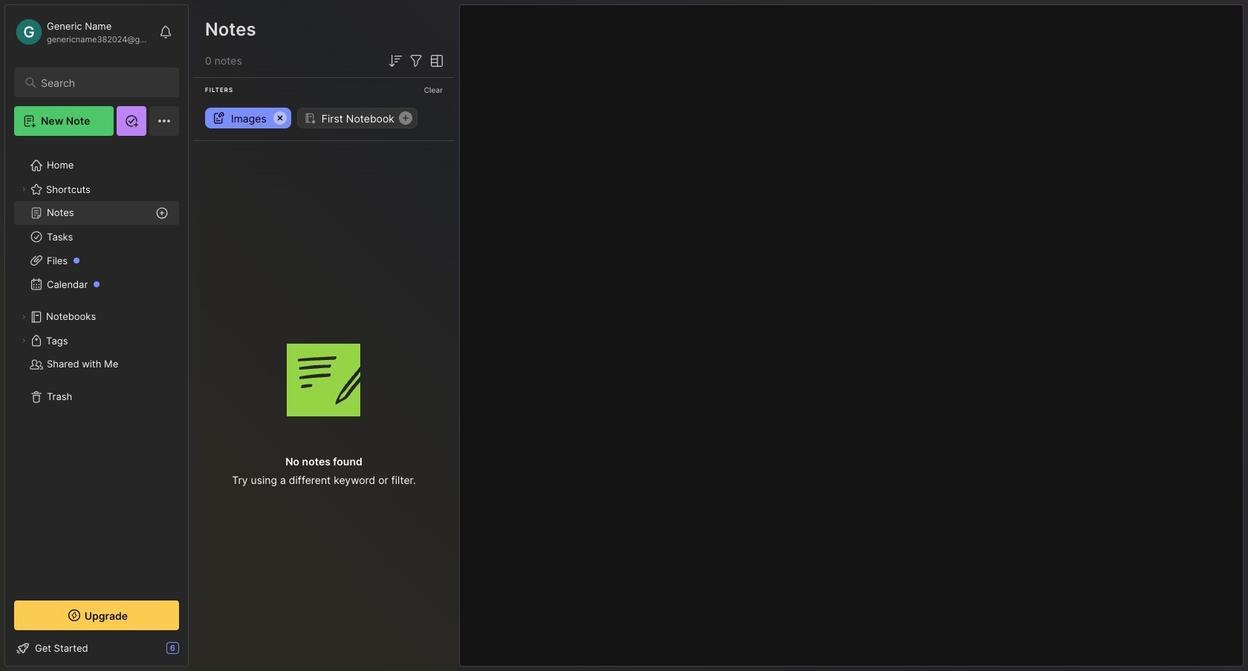 Task type: vqa. For each thing, say whether or not it's contained in the screenshot.
Go to your profile
no



Task type: describe. For each thing, give the bounding box(es) containing it.
tree inside main element
[[5, 145, 188, 588]]

expand tags image
[[19, 337, 28, 346]]

Search text field
[[41, 76, 166, 90]]

Help and Learning task checklist field
[[5, 637, 188, 661]]

click to collapse image
[[188, 644, 199, 662]]

Sort options field
[[386, 52, 404, 70]]

View options field
[[425, 52, 446, 70]]

add filters image
[[407, 52, 425, 70]]



Task type: locate. For each thing, give the bounding box(es) containing it.
None search field
[[41, 74, 166, 91]]

main element
[[0, 0, 193, 672]]

tree
[[5, 145, 188, 588]]

Account field
[[14, 17, 152, 47]]

none search field inside main element
[[41, 74, 166, 91]]

Add filters field
[[407, 52, 425, 70]]

note window element
[[459, 4, 1244, 667]]

expand notebooks image
[[19, 313, 28, 322]]



